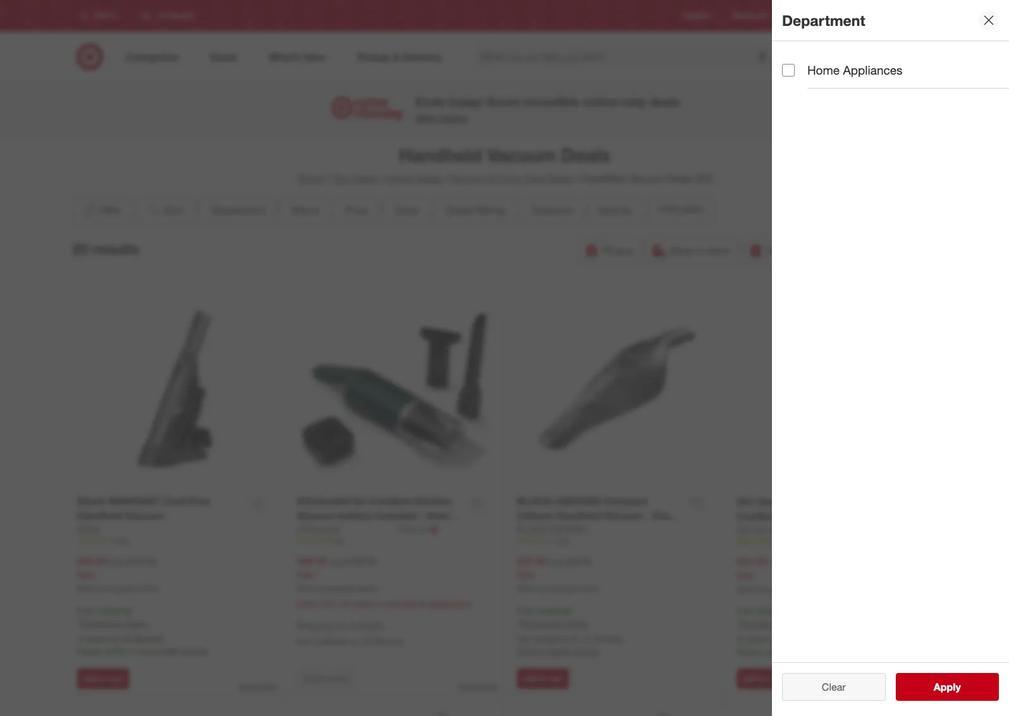 Task type: locate. For each thing, give the bounding box(es) containing it.
to down check nearby stores button
[[539, 674, 547, 683]]

score
[[487, 95, 520, 109]]

kitchenaid go cordless kitchen vacuum battery included - hearth & hand™ with magnolia
[[297, 495, 460, 536]]

off
[[341, 599, 351, 609]]

cart for $54.99
[[769, 674, 784, 683]]

- inside the kitchenaid go cordless kitchen vacuum battery included - hearth & hand™ with magnolia
[[419, 509, 424, 522]]

reg inside $99.99 reg $129.99 sale when purchased online
[[110, 556, 123, 567]]

$99.99
[[77, 555, 107, 567], [297, 555, 327, 567]]

home deals link
[[386, 172, 442, 185]]

$99.99 for $99.99 reg $129.99 sale when purchased online
[[77, 555, 107, 567]]

1 horizontal spatial add
[[523, 674, 537, 683]]

deals down online- at the right
[[561, 144, 611, 166]]

with down battery
[[341, 524, 361, 536]]

0 horizontal spatial within
[[105, 646, 128, 657]]

1 horizontal spatial exclusions apply. link
[[520, 618, 589, 629]]

0 horizontal spatial not
[[297, 636, 311, 647]]

check left nearby
[[517, 646, 543, 657]]

3 add to cart button from the left
[[737, 669, 790, 689]]

shop
[[670, 244, 694, 257]]

2 horizontal spatial shipping
[[757, 606, 791, 616]]

free inside free shipping * exclusions apply. in stock at  la beverly ready within 2 hours
[[737, 606, 755, 616]]

3 add to cart from the left
[[743, 674, 784, 683]]

floor
[[498, 172, 521, 185]]

free inside shark wandvac cord-free handheld vacuum
[[189, 495, 210, 507]]

0 vertical spatial with
[[341, 524, 361, 536]]

Home Appliances checkbox
[[783, 64, 795, 76]]

free shipping * * exclusions apply. in stock at  la beverly ready within 2 hours with pickup
[[77, 605, 208, 657]]

1 horizontal spatial 2
[[791, 647, 796, 657]]

vacuum down wandvac
[[126, 509, 164, 522]]

beverly
[[134, 633, 164, 644], [594, 633, 624, 644], [795, 634, 824, 645], [374, 636, 403, 647]]

$99.99 reg $129.99 sale when purchased online extra 15% off select cookware & appliances
[[297, 555, 471, 609]]

0 vertical spatial black+decker
[[517, 495, 601, 507]]

1 black+decker from the top
[[517, 495, 601, 507]]

reg for $99.99
[[110, 556, 123, 567]]

1 vertical spatial shark
[[77, 524, 100, 534]]

clear button
[[783, 673, 886, 701]]

shipping not available not available at la beverly
[[297, 620, 403, 647]]

1 horizontal spatial sponsored
[[459, 682, 497, 691]]

at inside free shipping * * exclusions apply. in stock at  la beverly ready within 2 hours with pickup
[[111, 633, 118, 644]]

reg
[[110, 556, 123, 567], [330, 556, 343, 567], [550, 556, 563, 567], [770, 557, 783, 567]]

0 horizontal spatial department
[[211, 204, 265, 216]]

shipping for $29.99
[[537, 605, 571, 616]]

included
[[376, 509, 417, 522]]

& inside handheld vacuum deals target / top deals / home deals / vacuum & floor care deals / handheld vacuum deals (20)
[[489, 172, 495, 185]]

when down $54.99
[[737, 585, 757, 594]]

shipping inside free shipping * * exclusions apply. in stock at  la beverly ready within 2 hours with pickup
[[97, 605, 131, 616]]

2 horizontal spatial available
[[534, 633, 568, 644]]

- inside black+decker compact lithium handheld vacuum - gray hnvc220bcz01
[[646, 509, 650, 522]]

cart down free shipping * exclusions apply. in stock at  la beverly ready within 2 hours
[[769, 674, 784, 683]]

shipping down the $54.99 reg sale when purchased online
[[757, 606, 791, 616]]

$129.99 for $99.99 reg $129.99 sale when purchased online extra 15% off select cookware & appliances
[[345, 556, 377, 567]]

hours inside free shipping * exclusions apply. in stock at  la beverly ready within 2 hours
[[798, 647, 821, 657]]

wandvac
[[108, 495, 159, 507]]

shark for shark wandvac cord-free handheld vacuum
[[77, 495, 105, 507]]

1 vertical spatial home
[[386, 172, 413, 185]]

-
[[419, 509, 424, 522], [646, 509, 650, 522], [873, 510, 877, 522]]

black+decker up 716
[[517, 524, 587, 534]]

add for $54.99
[[743, 674, 757, 683]]

exclusions apply. link
[[80, 618, 149, 629], [520, 618, 589, 629], [741, 619, 809, 630]]

dirt devil whole home 12v cordless handheld vacuum - bd40200 image
[[737, 292, 933, 487], [737, 292, 933, 487]]

when inside the $99.99 reg $129.99 sale when purchased online extra 15% off select cookware & appliances
[[297, 584, 317, 594]]

hours up clear button
[[798, 647, 821, 657]]

0 horizontal spatial ready
[[77, 646, 102, 657]]

exclusions apply. link up nearby
[[520, 618, 589, 629]]

purchased
[[99, 584, 135, 594], [319, 584, 355, 594], [539, 584, 575, 594], [759, 585, 795, 594]]

$129.99 inside the $99.99 reg $129.99 sale when purchased online extra 15% off select cookware & appliances
[[345, 556, 377, 567]]

1 horizontal spatial to
[[539, 674, 547, 683]]

dirt inside dirt devil whole home 12v cordless handheld vacuum - bd40200
[[737, 495, 756, 508]]

home inside department dialog
[[808, 63, 840, 77]]

$54.99 reg sale when purchased online
[[737, 555, 818, 594]]

cart down check nearby stores button
[[549, 674, 564, 683]]

1 horizontal spatial hours
[[798, 647, 821, 657]]

$99.99 down hand™
[[297, 555, 327, 567]]

0 vertical spatial stores
[[575, 646, 599, 657]]

0 horizontal spatial cart
[[108, 674, 123, 683]]

0 horizontal spatial add
[[83, 674, 97, 683]]

black+decker inside black+decker compact lithium handheld vacuum - gray hnvc220bcz01
[[517, 495, 601, 507]]

0 horizontal spatial to
[[99, 674, 106, 683]]

1 shark from the top
[[77, 495, 105, 507]]

apply. for stores
[[565, 618, 589, 629]]

price button
[[335, 196, 379, 224]]

dirt up $54.99
[[737, 524, 752, 535]]

sale for $99.99 reg $129.99 sale when purchased online extra 15% off select cookware & appliances
[[297, 569, 314, 580]]

exclusions up check nearby stores button
[[520, 618, 563, 629]]

redcard link
[[788, 10, 819, 21]]

add to cart down free shipping * exclusions apply. in stock at  la beverly ready within 2 hours
[[743, 674, 784, 683]]

cordless up dirt devil
[[737, 510, 780, 522]]

online down $39.99
[[577, 584, 598, 594]]

$99.99 for $99.99 reg $129.99 sale when purchased online extra 15% off select cookware & appliances
[[297, 555, 327, 567]]

with inside the kitchenaid go cordless kitchen vacuum battery included - hearth & hand™ with magnolia
[[341, 524, 361, 536]]

0 horizontal spatial cordless
[[369, 495, 412, 507]]

delivery
[[816, 244, 853, 257]]

0 vertical spatial devil
[[758, 495, 782, 508]]

1 add to cart button from the left
[[77, 669, 129, 689]]

0 horizontal spatial apply.
[[125, 618, 149, 629]]

2 left pickup
[[130, 646, 135, 657]]

sale for $99.99 reg $129.99 sale when purchased online
[[77, 569, 94, 580]]

1 kitchenaid from the top
[[297, 495, 350, 507]]

2 horizontal spatial to
[[760, 674, 767, 683]]

1 vertical spatial black+decker
[[517, 524, 587, 534]]

black+decker up 'lithium'
[[517, 495, 601, 507]]

1 vertical spatial department
[[211, 204, 265, 216]]

kitchenaid inside the kitchenaid go cordless kitchen vacuum battery included - hearth & hand™ with magnolia
[[297, 495, 350, 507]]

1 horizontal spatial apply.
[[565, 618, 589, 629]]

0 horizontal spatial target
[[297, 172, 325, 185]]

when inside the $54.99 reg sale when purchased online
[[737, 585, 757, 594]]

1 horizontal spatial department
[[783, 11, 866, 29]]

ends today! score incredible online-only deals start saving
[[416, 95, 680, 123]]

exclusions apply. link down the $54.99 reg sale when purchased online
[[741, 619, 809, 630]]

hours inside free shipping * * exclusions apply. in stock at  la beverly ready within 2 hours with pickup
[[138, 646, 160, 657]]

purchased down $39.99
[[539, 584, 575, 594]]

at inside shipping not available not available at la beverly
[[351, 636, 358, 647]]

shark wandvac cord-free handheld vacuum
[[77, 495, 210, 522]]

2 inside free shipping * exclusions apply. in stock at  la beverly ready within 2 hours
[[791, 647, 796, 657]]

2 vertical spatial home
[[818, 495, 846, 508]]

reg inside "$29.99 reg $39.99 sale when purchased online"
[[550, 556, 563, 567]]

online up free shipping * exclusions apply. in stock at  la beverly ready within 2 hours
[[797, 585, 818, 594]]

apply. up nearby
[[565, 618, 589, 629]]

vacuum inside black+decker compact lithium handheld vacuum - gray hnvc220bcz01
[[605, 509, 643, 522]]

black & decker bhfea420j powerseries 16v max cordless stick vacuum image
[[297, 709, 492, 716], [297, 709, 492, 716]]

/ left top
[[327, 172, 331, 185]]

1 horizontal spatial not
[[517, 633, 531, 644]]

online inside "$29.99 reg $39.99 sale when purchased online"
[[577, 584, 598, 594]]

shark up $99.99 reg $129.99 sale when purchased online
[[77, 524, 100, 534]]

to for $29.99
[[539, 674, 547, 683]]

2 black+decker from the top
[[517, 524, 587, 534]]

brand
[[291, 204, 319, 216]]

0 horizontal spatial sponsored
[[239, 682, 276, 691]]

stock inside free shipping * * exclusions apply. in stock at  la beverly ready within 2 hours with pickup
[[87, 633, 108, 644]]

1 vertical spatial target
[[297, 172, 325, 185]]

hours left pickup
[[138, 646, 160, 657]]

2 $99.99 from the left
[[297, 555, 327, 567]]

ready
[[77, 646, 102, 657], [737, 647, 763, 657]]

1 horizontal spatial stock
[[747, 634, 769, 645]]

2 horizontal spatial cart
[[769, 674, 784, 683]]

1 cart from the left
[[108, 674, 123, 683]]

exclusions
[[80, 618, 122, 629], [520, 618, 563, 629], [741, 619, 783, 630]]

1 vertical spatial kitchenaid
[[297, 524, 340, 534]]

shop in store
[[670, 244, 730, 257]]

purchased inside "$29.99 reg $39.99 sale when purchased online"
[[539, 584, 575, 594]]

stores down shipping not available not available at la beverly at the left bottom
[[327, 674, 348, 683]]

shark wandvac cord-free handheld vacuum image
[[77, 292, 272, 487], [77, 292, 272, 487]]

0 horizontal spatial $129.99
[[125, 556, 157, 567]]

kitchen
[[415, 495, 452, 507]]

0 vertical spatial shark
[[77, 495, 105, 507]]

cordless up included at the left
[[369, 495, 412, 507]]

free shipping * exclusions apply. in stock at  la beverly ready within 2 hours
[[737, 606, 824, 657]]

handheld down whole
[[783, 510, 829, 522]]

black+decker for black+decker
[[517, 524, 587, 534]]

2 to from the left
[[539, 674, 547, 683]]

0 horizontal spatial $99.99
[[77, 555, 107, 567]]

sale inside "$29.99 reg $39.99 sale when purchased online"
[[517, 569, 535, 580]]

apply button
[[896, 673, 1000, 701]]

sale up extra on the left of the page
[[297, 569, 314, 580]]

vacuum inside the kitchenaid go cordless kitchen vacuum battery included - hearth & hand™ with magnolia
[[297, 509, 335, 522]]

compact
[[604, 495, 648, 507]]

filter button
[[72, 196, 131, 224]]

free for free shipping * exclusions apply. in stock at  la beverly ready within 2 hours
[[737, 606, 755, 616]]

stores right nearby
[[575, 646, 599, 657]]

apply.
[[125, 618, 149, 629], [565, 618, 589, 629], [785, 619, 809, 630]]

3 to from the left
[[760, 674, 767, 683]]

dirt devil whole home 12v cordless handheld vacuum - bd40200 link
[[737, 495, 903, 537]]

$99.99 inside $99.99 reg $129.99 sale when purchased online
[[77, 555, 107, 567]]

reg down 570
[[110, 556, 123, 567]]

handheld vacuum deals target / top deals / home deals / vacuum & floor care deals / handheld vacuum deals (20)
[[297, 144, 713, 185]]

vacuum down 12v
[[832, 510, 870, 522]]

2
[[130, 646, 135, 657], [791, 647, 796, 657]]

sale down the shark link
[[77, 569, 94, 580]]

1 vertical spatial stores
[[327, 674, 348, 683]]

online inside the $99.99 reg $129.99 sale when purchased online extra 15% off select cookware & appliances
[[357, 584, 377, 594]]

black & decker bhfea520j powerseries 20v max cordless stick vacuum image
[[517, 709, 712, 716], [517, 709, 712, 716]]

reg down 716
[[550, 556, 563, 567]]

0 horizontal spatial add to cart
[[83, 674, 123, 683]]

$29.99 reg $39.99 sale when purchased online
[[517, 555, 598, 594]]

1 horizontal spatial add to cart button
[[517, 669, 569, 689]]

2 vertical spatial &
[[420, 599, 426, 609]]

& right cookware on the left bottom
[[420, 599, 426, 609]]

check inside the free shipping * * exclusions apply. not available at la beverly check nearby stores
[[517, 646, 543, 657]]

purchased for $99.99 reg $129.99 sale when purchased online extra 15% off select cookware & appliances
[[319, 584, 355, 594]]

free inside free shipping * * exclusions apply. in stock at  la beverly ready within 2 hours with pickup
[[77, 605, 94, 616]]

dirt for dirt devil
[[737, 524, 752, 535]]

handheld up home deals link
[[399, 144, 482, 166]]

add for $29.99
[[523, 674, 537, 683]]

0 vertical spatial kitchenaid
[[297, 495, 350, 507]]

0 horizontal spatial exclusions apply. link
[[80, 618, 149, 629]]

available down select
[[350, 620, 384, 631]]

add
[[83, 674, 97, 683], [523, 674, 537, 683], [743, 674, 757, 683]]

1 $129.99 from the left
[[125, 556, 157, 567]]

0 horizontal spatial hours
[[138, 646, 160, 657]]

check down shipping
[[303, 674, 325, 683]]

0 horizontal spatial stores
[[327, 674, 348, 683]]

apply. down the $54.99 reg sale when purchased online
[[785, 619, 809, 630]]

pickup
[[603, 244, 633, 257]]

bd40200
[[737, 524, 780, 537]]

when inside "$29.99 reg $39.99 sale when purchased online"
[[517, 584, 537, 594]]

1 horizontal spatial check
[[517, 646, 543, 657]]

vacuum up hand™
[[297, 509, 335, 522]]

$99.99 inside the $99.99 reg $129.99 sale when purchased online extra 15% off select cookware & appliances
[[297, 555, 327, 567]]

sale inside $99.99 reg $129.99 sale when purchased online
[[77, 569, 94, 580]]

1 horizontal spatial ready
[[737, 647, 763, 657]]

1 vertical spatial dirt
[[737, 524, 752, 535]]

brand button
[[281, 196, 329, 224]]

to down free shipping * * exclusions apply. in stock at  la beverly ready within 2 hours with pickup
[[99, 674, 106, 683]]

in
[[697, 244, 705, 257]]

free down $99.99 reg $129.99 sale when purchased online
[[77, 605, 94, 616]]

at inside free shipping * exclusions apply. in stock at  la beverly ready within 2 hours
[[771, 634, 779, 645]]

0 horizontal spatial available
[[314, 636, 348, 647]]

apply. inside free shipping * * exclusions apply. in stock at  la beverly ready within 2 hours with pickup
[[125, 618, 149, 629]]

devil up $54.99
[[754, 524, 774, 535]]

1 to from the left
[[99, 674, 106, 683]]

stock inside free shipping * exclusions apply. in stock at  la beverly ready within 2 hours
[[747, 634, 769, 645]]

1 horizontal spatial cart
[[549, 674, 564, 683]]

not
[[517, 633, 531, 644], [297, 636, 311, 647]]

* for free shipping * * exclusions apply. not available at la beverly check nearby stores
[[571, 605, 574, 616]]

reg inside the $54.99 reg sale when purchased online
[[770, 557, 783, 567]]

& left floor
[[489, 172, 495, 185]]

online up free shipping * * exclusions apply. in stock at  la beverly ready within 2 hours with pickup
[[137, 584, 157, 594]]

& for $99.99
[[420, 599, 426, 609]]

1 horizontal spatial in
[[737, 634, 745, 645]]

exclusions down $99.99 reg $129.99 sale when purchased online
[[80, 618, 122, 629]]

2 dirt from the top
[[737, 524, 752, 535]]

* inside free shipping * exclusions apply. in stock at  la beverly ready within 2 hours
[[737, 619, 741, 630]]

shipping inside free shipping * exclusions apply. in stock at  la beverly ready within 2 hours
[[757, 606, 791, 616]]

1 horizontal spatial exclusions
[[520, 618, 563, 629]]

when down the shark link
[[77, 584, 97, 594]]

$129.99 down kitchenaid link
[[345, 556, 377, 567]]

online
[[137, 584, 157, 594], [357, 584, 377, 594], [577, 584, 598, 594], [797, 585, 818, 594]]

0 horizontal spatial shipping
[[97, 605, 131, 616]]

94
[[336, 536, 345, 546]]

devil inside dirt devil whole home 12v cordless handheld vacuum - bd40200
[[758, 495, 782, 508]]

kitchenaid link
[[297, 523, 397, 536]]

when for $29.99 reg $39.99 sale when purchased online
[[517, 584, 537, 594]]

1 vertical spatial cordless
[[737, 510, 780, 522]]

2 add to cart from the left
[[523, 674, 564, 683]]

beverly inside free shipping * exclusions apply. in stock at  la beverly ready within 2 hours
[[795, 634, 824, 645]]

/ up 'featured' button
[[576, 172, 580, 185]]

kitchenaid up hand™
[[297, 495, 350, 507]]

2 up clear button
[[791, 647, 796, 657]]

1 $99.99 from the left
[[77, 555, 107, 567]]

/ right home deals link
[[444, 172, 447, 185]]

reg right $54.99
[[770, 557, 783, 567]]

purchased for $99.99 reg $129.99 sale when purchased online
[[99, 584, 135, 594]]

black+decker for black+decker compact lithium handheld vacuum - gray hnvc220bcz01
[[517, 495, 601, 507]]

3 cart from the left
[[769, 674, 784, 683]]

1 vertical spatial with
[[162, 646, 179, 657]]

0 vertical spatial cordless
[[369, 495, 412, 507]]

add to cart for $99.99
[[83, 674, 123, 683]]

0 horizontal spatial check
[[303, 674, 325, 683]]

1 dirt from the top
[[737, 495, 756, 508]]

1 add from the left
[[83, 674, 97, 683]]

reg for $29.99
[[550, 556, 563, 567]]

within inside free shipping * exclusions apply. in stock at  la beverly ready within 2 hours
[[765, 647, 788, 657]]

stores
[[575, 646, 599, 657], [327, 674, 348, 683]]

20 results
[[72, 240, 139, 258]]

sale down $29.99
[[517, 569, 535, 580]]

sale
[[77, 569, 94, 580], [297, 569, 314, 580], [517, 569, 535, 580], [737, 570, 755, 580]]

today!
[[448, 95, 483, 109]]

target left top
[[297, 172, 325, 185]]

la inside the free shipping * * exclusions apply. not available at la beverly check nearby stores
[[581, 633, 592, 644]]

2 shark from the top
[[77, 524, 100, 534]]

cart down free shipping * * exclusions apply. in stock at  la beverly ready within 2 hours with pickup
[[108, 674, 123, 683]]

0 horizontal spatial add to cart button
[[77, 669, 129, 689]]

handheld inside shark wandvac cord-free handheld vacuum
[[77, 509, 123, 522]]

in
[[77, 633, 84, 644], [737, 634, 745, 645]]

exclusions inside the free shipping * * exclusions apply. not available at la beverly check nearby stores
[[520, 618, 563, 629]]

2 kitchenaid from the top
[[297, 524, 340, 534]]

1 vertical spatial check
[[303, 674, 325, 683]]

only
[[399, 524, 418, 534]]

stock
[[87, 633, 108, 644], [747, 634, 769, 645]]

1 horizontal spatial $99.99
[[297, 555, 327, 567]]

0 horizontal spatial exclusions
[[80, 618, 122, 629]]

cordless
[[369, 495, 412, 507], [737, 510, 780, 522]]

1 add to cart from the left
[[83, 674, 123, 683]]

purchased inside the $99.99 reg $129.99 sale when purchased online extra 15% off select cookware & appliances
[[319, 584, 355, 594]]

add to cart down free shipping * * exclusions apply. in stock at  la beverly ready within 2 hours with pickup
[[83, 674, 123, 683]]

sale inside the $99.99 reg $129.99 sale when purchased online extra 15% off select cookware & appliances
[[297, 569, 314, 580]]

& inside the $99.99 reg $129.99 sale when purchased online extra 15% off select cookware & appliances
[[420, 599, 426, 609]]

exclusions for stock
[[80, 618, 122, 629]]

fpo/apo button
[[649, 196, 714, 224]]

available up check nearby stores button
[[534, 633, 568, 644]]

0 vertical spatial home
[[808, 63, 840, 77]]

0 vertical spatial dirt
[[737, 495, 756, 508]]

when down $29.99
[[517, 584, 537, 594]]

check inside button
[[303, 674, 325, 683]]

vacuum inside dirt devil whole home 12v cordless handheld vacuum - bd40200
[[832, 510, 870, 522]]

1 horizontal spatial cordless
[[737, 510, 780, 522]]

day
[[796, 244, 813, 257]]

$99.99 down the shark link
[[77, 555, 107, 567]]

exclusions inside free shipping * * exclusions apply. in stock at  la beverly ready within 2 hours with pickup
[[80, 618, 122, 629]]

1 horizontal spatial stores
[[575, 646, 599, 657]]

$129.99 inside $99.99 reg $129.99 sale when purchased online
[[125, 556, 157, 567]]

2 horizontal spatial -
[[873, 510, 877, 522]]

vacuum & floor care deals link
[[450, 172, 574, 185]]

sponsored for shark wandvac cord-free handheld vacuum
[[239, 682, 276, 691]]

- inside dirt devil whole home 12v cordless handheld vacuum - bd40200
[[873, 510, 877, 522]]

2 inside free shipping * * exclusions apply. in stock at  la beverly ready within 2 hours with pickup
[[130, 646, 135, 657]]

shipping inside the free shipping * * exclusions apply. not available at la beverly check nearby stores
[[537, 605, 571, 616]]

& for handheld
[[489, 172, 495, 185]]

shipping down $99.99 reg $129.99 sale when purchased online
[[97, 605, 131, 616]]

add to cart
[[83, 674, 123, 683], [523, 674, 564, 683], [743, 674, 784, 683]]

$54.99
[[737, 555, 768, 568]]

when up extra on the left of the page
[[297, 584, 317, 594]]

free inside the free shipping * * exclusions apply. not available at la beverly check nearby stores
[[517, 605, 535, 616]]

beverly inside shipping not available not available at la beverly
[[374, 636, 403, 647]]

free
[[189, 495, 210, 507], [77, 605, 94, 616], [517, 605, 535, 616], [737, 606, 755, 616]]

free down the $54.99 reg sale when purchased online
[[737, 606, 755, 616]]

sponsored for kitchenaid go cordless kitchen vacuum battery included - hearth & hand™ with magnolia
[[459, 682, 497, 691]]

add to cart button down free shipping * * exclusions apply. in stock at  la beverly ready within 2 hours with pickup
[[77, 669, 129, 689]]

1 vertical spatial devil
[[754, 524, 774, 535]]

1 vertical spatial &
[[297, 524, 304, 536]]

0 horizontal spatial stock
[[87, 633, 108, 644]]

2 horizontal spatial exclusions
[[741, 619, 783, 630]]

online up select
[[357, 584, 377, 594]]

2 horizontal spatial exclusions apply. link
[[741, 619, 809, 630]]

exclusions down the $54.99 reg sale when purchased online
[[741, 619, 783, 630]]

available down not
[[314, 636, 348, 647]]

available inside the free shipping * * exclusions apply. not available at la beverly check nearby stores
[[534, 633, 568, 644]]

purchased down 570
[[99, 584, 135, 594]]

when inside $99.99 reg $129.99 sale when purchased online
[[77, 584, 97, 594]]

check stores
[[303, 674, 348, 683]]

purchased inside $99.99 reg $129.99 sale when purchased online
[[99, 584, 135, 594]]

3 add from the left
[[743, 674, 757, 683]]

not up check nearby stores button
[[517, 633, 531, 644]]

1 horizontal spatial &
[[420, 599, 426, 609]]

1 horizontal spatial $129.99
[[345, 556, 377, 567]]

0 horizontal spatial in
[[77, 633, 84, 644]]

online for $29.99 reg $39.99 sale when purchased online
[[577, 584, 598, 594]]

store
[[707, 244, 730, 257]]

to down free shipping * exclusions apply. in stock at  la beverly ready within 2 hours
[[760, 674, 767, 683]]

cart for $29.99
[[549, 674, 564, 683]]

vacuum up guest rating 'button'
[[450, 172, 486, 185]]

go
[[353, 495, 367, 507]]

shark up the shark link
[[77, 495, 105, 507]]

/ right top deals link
[[380, 172, 383, 185]]

* for free shipping * exclusions apply. in stock at  la beverly ready within 2 hours
[[737, 619, 741, 630]]

same day delivery button
[[744, 237, 861, 264]]

deals
[[561, 144, 611, 166], [352, 172, 378, 185], [416, 172, 442, 185], [548, 172, 574, 185], [668, 172, 693, 185]]

devil
[[758, 495, 782, 508], [754, 524, 774, 535]]

deals right top
[[352, 172, 378, 185]]

shop in store button
[[646, 237, 738, 264]]

deals
[[650, 95, 680, 109]]

target circle
[[839, 11, 881, 21]]

1 horizontal spatial shipping
[[537, 605, 571, 616]]

2 / from the left
[[380, 172, 383, 185]]

570 link
[[77, 536, 272, 547]]

black+decker link
[[517, 523, 587, 536]]

2 cart from the left
[[549, 674, 564, 683]]

kitchenaid for kitchenaid
[[297, 524, 340, 534]]

1 horizontal spatial add to cart
[[523, 674, 564, 683]]

1 horizontal spatial with
[[341, 524, 361, 536]]

2 horizontal spatial add to cart button
[[737, 669, 790, 689]]

2 horizontal spatial add to cart
[[743, 674, 784, 683]]

home inside dirt devil whole home 12v cordless handheld vacuum - bd40200
[[818, 495, 846, 508]]

2 horizontal spatial add
[[743, 674, 757, 683]]

add to cart down check nearby stores button
[[523, 674, 564, 683]]

devil left whole
[[758, 495, 782, 508]]

apply. inside free shipping * exclusions apply. in stock at  la beverly ready within 2 hours
[[785, 619, 809, 630]]

target inside handheld vacuum deals target / top deals / home deals / vacuum & floor care deals / handheld vacuum deals (20)
[[297, 172, 325, 185]]

0 horizontal spatial &
[[297, 524, 304, 536]]

apply. inside the free shipping * * exclusions apply. not available at la beverly check nearby stores
[[565, 618, 589, 629]]

sale down $54.99
[[737, 570, 755, 580]]

0 vertical spatial check
[[517, 646, 543, 657]]

black+decker compact lithium handheld vacuum - gray hnvc220bcz01 image
[[517, 292, 712, 487], [517, 292, 712, 487]]

free up 570 link
[[189, 495, 210, 507]]

shipping down "$29.99 reg $39.99 sale when purchased online"
[[537, 605, 571, 616]]

battery
[[338, 509, 373, 522]]

2 $129.99 from the left
[[345, 556, 377, 567]]

reg inside the $99.99 reg $129.99 sale when purchased online extra 15% off select cookware & appliances
[[330, 556, 343, 567]]

2 add from the left
[[523, 674, 537, 683]]

vacuum
[[487, 144, 556, 166], [450, 172, 486, 185], [629, 172, 665, 185], [126, 509, 164, 522], [297, 509, 335, 522], [605, 509, 643, 522], [832, 510, 870, 522]]

free down "$29.99 reg $39.99 sale when purchased online"
[[517, 605, 535, 616]]

1 horizontal spatial within
[[765, 647, 788, 657]]

0 horizontal spatial -
[[419, 509, 424, 522]]

la
[[121, 633, 132, 644], [581, 633, 592, 644], [781, 634, 792, 645], [361, 636, 371, 647]]

kitchenaid go cordless kitchen vacuum battery included - hearth & hand™ with magnolia image
[[297, 292, 492, 487], [297, 292, 492, 487], [737, 709, 933, 716], [737, 709, 933, 716]]

0 horizontal spatial 2
[[130, 646, 135, 657]]

shipping for $54.99
[[757, 606, 791, 616]]

1 sponsored from the left
[[239, 682, 276, 691]]

0 vertical spatial &
[[489, 172, 495, 185]]

at inside only at ¬
[[420, 524, 428, 534]]

home up color button
[[386, 172, 413, 185]]

2 horizontal spatial apply.
[[785, 619, 809, 630]]

exclusions apply. link down $99.99 reg $129.99 sale when purchased online
[[80, 618, 149, 629]]

vacuum down compact at the bottom
[[605, 509, 643, 522]]

target left circle
[[839, 11, 860, 21]]

exclusions inside free shipping * exclusions apply. in stock at  la beverly ready within 2 hours
[[741, 619, 783, 630]]

handheld up the shark link
[[77, 509, 123, 522]]

0 horizontal spatial with
[[162, 646, 179, 657]]

purchased up 15%
[[319, 584, 355, 594]]

free shipping * * exclusions apply. not available at la beverly check nearby stores
[[517, 605, 624, 657]]

1 horizontal spatial -
[[646, 509, 650, 522]]

0 vertical spatial department
[[783, 11, 866, 29]]

shark inside shark wandvac cord-free handheld vacuum
[[77, 495, 105, 507]]

online inside $99.99 reg $129.99 sale when purchased online
[[137, 584, 157, 594]]

2 horizontal spatial &
[[489, 172, 495, 185]]

not inside the free shipping * * exclusions apply. not available at la beverly check nearby stores
[[517, 633, 531, 644]]

sale inside the $54.99 reg sale when purchased online
[[737, 570, 755, 580]]

weekly ad
[[732, 11, 768, 21]]

home right home appliances option at the top right of page
[[808, 63, 840, 77]]

reg down 94 at the bottom
[[330, 556, 343, 567]]

stores inside the free shipping * * exclusions apply. not available at la beverly check nearby stores
[[575, 646, 599, 657]]

handheld up hnvc220bcz01
[[556, 509, 602, 522]]

target
[[839, 11, 860, 21], [297, 172, 325, 185]]

free for free shipping * * exclusions apply. not available at la beverly check nearby stores
[[517, 605, 535, 616]]

1 horizontal spatial target
[[839, 11, 860, 21]]

with left pickup
[[162, 646, 179, 657]]

2 sponsored from the left
[[459, 682, 497, 691]]

beverly inside free shipping * * exclusions apply. in stock at  la beverly ready within 2 hours with pickup
[[134, 633, 164, 644]]

deals right care
[[548, 172, 574, 185]]

kitchenaid up 94 at the bottom
[[297, 524, 340, 534]]

dirt up dirt devil
[[737, 495, 756, 508]]

2 add to cart button from the left
[[517, 669, 569, 689]]

sale for $29.99 reg $39.99 sale when purchased online
[[517, 569, 535, 580]]

home left 12v
[[818, 495, 846, 508]]

add to cart button down free shipping * exclusions apply. in stock at  la beverly ready within 2 hours
[[737, 669, 790, 689]]



Task type: vqa. For each thing, say whether or not it's contained in the screenshot.
'(' inside $5.95 ( $5.89 /fluid ounce ) reg $8.50 sale ends today when purchased online
no



Task type: describe. For each thing, give the bounding box(es) containing it.
within inside free shipping * * exclusions apply. in stock at  la beverly ready within 2 hours with pickup
[[105, 646, 128, 657]]

sold by button
[[588, 196, 644, 224]]

716 link
[[517, 536, 712, 547]]

devil for dirt devil
[[754, 524, 774, 535]]

appliances
[[844, 63, 903, 77]]

when for $99.99 reg $129.99 sale when purchased online extra 15% off select cookware & appliances
[[297, 584, 317, 594]]

beverly inside the free shipping * * exclusions apply. not available at la beverly check nearby stores
[[594, 633, 624, 644]]

pickup button
[[579, 237, 641, 264]]

shipping
[[297, 620, 332, 631]]

vacuum up by
[[629, 172, 665, 185]]

ready inside free shipping * exclusions apply. in stock at  la beverly ready within 2 hours
[[737, 647, 763, 657]]

featured
[[532, 204, 572, 216]]

15%
[[320, 599, 338, 609]]

exclusions apply. link for $54.99
[[741, 619, 809, 630]]

care
[[524, 172, 546, 185]]

cookware
[[379, 599, 418, 609]]

guest
[[446, 204, 473, 216]]

check stores button
[[297, 669, 353, 689]]

clear
[[822, 681, 846, 693]]

fpo/apo
[[659, 204, 704, 216]]

color button
[[384, 196, 430, 224]]

target link
[[297, 172, 325, 185]]

la inside shipping not available not available at la beverly
[[361, 636, 371, 647]]

lithium
[[517, 509, 553, 522]]

stores inside check stores button
[[327, 674, 348, 683]]

apply. for 2
[[125, 618, 149, 629]]

la inside free shipping * exclusions apply. in stock at  la beverly ready within 2 hours
[[781, 634, 792, 645]]

handheld up "sold" at top
[[582, 172, 626, 185]]

weekly
[[732, 11, 757, 21]]

cord-
[[161, 495, 189, 507]]

exclusions for available
[[520, 618, 563, 629]]

hnvc220bcz01
[[517, 524, 595, 536]]

black+decker compact lithium handheld vacuum - gray hnvc220bcz01 link
[[517, 494, 682, 536]]

kitchenaid for kitchenaid go cordless kitchen vacuum battery included - hearth & hand™ with magnolia
[[297, 495, 350, 507]]

570
[[116, 536, 129, 546]]

department inside button
[[211, 204, 265, 216]]

handheld inside black+decker compact lithium handheld vacuum - gray hnvc220bcz01
[[556, 509, 602, 522]]

sort button
[[136, 196, 195, 224]]

to for $99.99
[[99, 674, 106, 683]]

with inside free shipping * * exclusions apply. in stock at  la beverly ready within 2 hours with pickup
[[162, 646, 179, 657]]

same day delivery
[[767, 244, 853, 257]]

hand™
[[307, 524, 338, 536]]

in inside free shipping * exclusions apply. in stock at  la beverly ready within 2 hours
[[737, 634, 745, 645]]

sort
[[165, 204, 184, 216]]

at inside the free shipping * * exclusions apply. not available at la beverly check nearby stores
[[571, 633, 578, 644]]

search
[[772, 52, 802, 64]]

top
[[333, 172, 349, 185]]

dirt devil
[[737, 524, 774, 535]]

deals up the color
[[416, 172, 442, 185]]

select
[[353, 599, 377, 609]]

online for $99.99 reg $129.99 sale when purchased online extra 15% off select cookware & appliances
[[357, 584, 377, 594]]

dirt for dirt devil whole home 12v cordless handheld vacuum - bd40200
[[737, 495, 756, 508]]

$99.99 reg $129.99 sale when purchased online
[[77, 555, 157, 594]]

featured button
[[521, 196, 583, 224]]

1 / from the left
[[327, 172, 331, 185]]

home appliances
[[808, 63, 903, 77]]

not
[[335, 620, 347, 631]]

registry link
[[684, 10, 712, 21]]

& inside the kitchenaid go cordless kitchen vacuum battery included - hearth & hand™ with magnolia
[[297, 524, 304, 536]]

$39.99
[[565, 556, 592, 567]]

purchased inside the $54.99 reg sale when purchased online
[[759, 585, 795, 594]]

guest rating button
[[435, 196, 516, 224]]

dirt devil link
[[737, 524, 774, 536]]

vacuum inside shark wandvac cord-free handheld vacuum
[[126, 509, 164, 522]]

pickup
[[181, 646, 208, 657]]

department button
[[200, 196, 276, 224]]

department dialog
[[773, 0, 1010, 716]]

deals left the (20)
[[668, 172, 693, 185]]

same
[[767, 244, 793, 257]]

only
[[623, 95, 646, 109]]

saving
[[440, 113, 467, 123]]

cordless inside dirt devil whole home 12v cordless handheld vacuum - bd40200
[[737, 510, 780, 522]]

716
[[556, 536, 569, 546]]

nearby
[[545, 646, 572, 657]]

ad
[[759, 11, 768, 21]]

add for $99.99
[[83, 674, 97, 683]]

add to cart for $29.99
[[523, 674, 564, 683]]

not inside shipping not available not available at la beverly
[[297, 636, 311, 647]]

4 / from the left
[[576, 172, 580, 185]]

¬
[[430, 523, 438, 536]]

reg for $54.99
[[770, 557, 783, 567]]

online inside the $54.99 reg sale when purchased online
[[797, 585, 818, 594]]

online for $99.99 reg $129.99 sale when purchased online
[[137, 584, 157, 594]]

dirt devil whole home 12v cordless handheld vacuum - bd40200
[[737, 495, 877, 537]]

check nearby stores button
[[517, 645, 599, 658]]

add to cart button for $99.99
[[77, 669, 129, 689]]

redcard
[[788, 11, 819, 21]]

incredible
[[524, 95, 580, 109]]

to for $54.99
[[760, 674, 767, 683]]

whole
[[785, 495, 815, 508]]

1 horizontal spatial available
[[350, 620, 384, 631]]

weekly ad link
[[732, 10, 768, 21]]

la inside free shipping * * exclusions apply. in stock at  la beverly ready within 2 hours with pickup
[[121, 633, 132, 644]]

ready inside free shipping * * exclusions apply. in stock at  la beverly ready within 2 hours with pickup
[[77, 646, 102, 657]]

in inside free shipping * * exclusions apply. in stock at  la beverly ready within 2 hours with pickup
[[77, 633, 84, 644]]

appliances
[[428, 599, 471, 609]]

* for free shipping * * exclusions apply. in stock at  la beverly ready within 2 hours with pickup
[[131, 605, 134, 616]]

price
[[345, 204, 368, 216]]

target circle link
[[839, 10, 881, 21]]

ends
[[416, 95, 445, 109]]

handheld inside dirt devil whole home 12v cordless handheld vacuum - bd40200
[[783, 510, 829, 522]]

rating
[[476, 204, 505, 216]]

sold
[[598, 204, 619, 216]]

94 link
[[297, 536, 492, 547]]

20
[[72, 240, 88, 258]]

vacuum up vacuum & floor care deals link
[[487, 144, 556, 166]]

cart for $99.99
[[108, 674, 123, 683]]

free for free shipping * * exclusions apply. in stock at  la beverly ready within 2 hours with pickup
[[77, 605, 94, 616]]

purchased for $29.99 reg $39.99 sale when purchased online
[[539, 584, 575, 594]]

by
[[622, 204, 633, 216]]

guest rating
[[446, 204, 505, 216]]

add to cart button for $29.99
[[517, 669, 569, 689]]

add to cart button for $54.99
[[737, 669, 790, 689]]

cyber monday target deals image
[[329, 94, 406, 124]]

extra
[[297, 599, 317, 609]]

when for $99.99 reg $129.99 sale when purchased online
[[77, 584, 97, 594]]

home inside handheld vacuum deals target / top deals / home deals / vacuum & floor care deals / handheld vacuum deals (20)
[[386, 172, 413, 185]]

(20)
[[696, 172, 713, 185]]

shark for shark
[[77, 524, 100, 534]]

cordless inside the kitchenaid go cordless kitchen vacuum battery included - hearth & hand™ with magnolia
[[369, 495, 412, 507]]

add to cart for $54.99
[[743, 674, 784, 683]]

$129.99 for $99.99 reg $129.99 sale when purchased online
[[125, 556, 157, 567]]

search button
[[772, 43, 802, 73]]

devil for dirt devil whole home 12v cordless handheld vacuum - bd40200
[[758, 495, 782, 508]]

black+decker compact lithium handheld vacuum - gray hnvc220bcz01
[[517, 495, 675, 536]]

top deals link
[[333, 172, 378, 185]]

0 vertical spatial target
[[839, 11, 860, 21]]

filter
[[99, 204, 122, 216]]

exclusions apply. link for $29.99
[[520, 618, 589, 629]]

What can we help you find? suggestions appear below search field
[[473, 43, 781, 71]]

3 / from the left
[[444, 172, 447, 185]]

$29.99
[[517, 555, 548, 567]]

department inside dialog
[[783, 11, 866, 29]]



